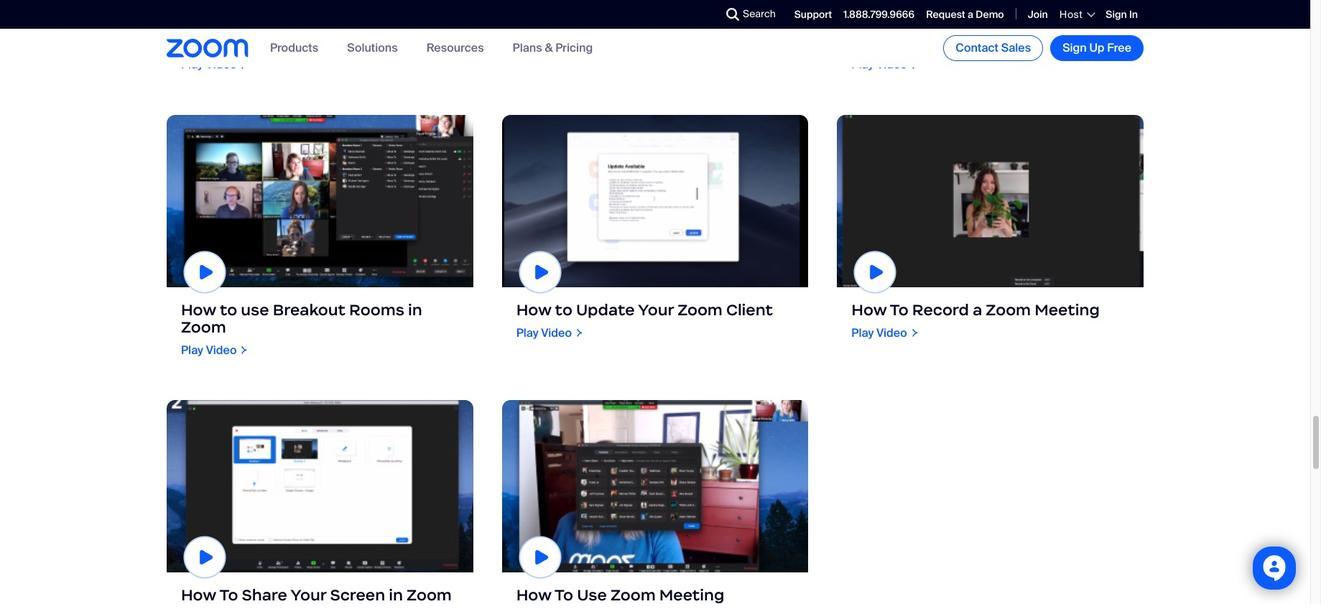 Task type: describe. For each thing, give the bounding box(es) containing it.
to for how to use (in meeting) polling in zoom
[[219, 15, 238, 34]]

to for how to use zoom's virtual backgrounds
[[890, 15, 908, 34]]

a inside how to record a zoom meeting play video
[[973, 300, 982, 319]]

zoom's
[[943, 15, 1000, 34]]

contact sales link
[[943, 35, 1043, 61]]

resources
[[426, 41, 484, 56]]

to for how to use zoom waiting rooms
[[555, 15, 573, 34]]

zoom inside 'how to use (in meeting) polling in zoom play video'
[[181, 32, 226, 51]]

zoom waiting room image
[[502, 0, 808, 2]]

backgrounds
[[852, 32, 956, 51]]

pricing
[[555, 41, 593, 56]]

host
[[1060, 8, 1083, 21]]

meeting)
[[298, 15, 368, 34]]

how for how to update your zoom client
[[516, 300, 551, 319]]

zoom inside how to update your zoom client play video
[[678, 300, 723, 319]]

zoom settings image
[[502, 115, 808, 287]]

contact
[[956, 40, 999, 55]]

breakout
[[273, 300, 346, 319]]

rooms inside how to use breakout rooms in zoom play video
[[349, 300, 404, 319]]

how to use zoom's virtual backgrounds play video
[[852, 15, 1056, 72]]

play for how to use zoom's virtual backgrounds
[[852, 57, 874, 72]]

zoom meeting image for a
[[837, 115, 1144, 287]]

to for how to update your zoom client
[[555, 300, 572, 319]]

record
[[912, 300, 969, 319]]

solutions
[[347, 41, 398, 56]]

zoom meeting image for breakout
[[167, 115, 473, 287]]

products
[[270, 41, 318, 56]]

polling
[[372, 15, 425, 34]]

video for how to use zoom waiting rooms
[[541, 40, 572, 55]]

sales
[[1001, 40, 1031, 55]]

sign up free link
[[1050, 35, 1144, 61]]

plans
[[513, 41, 542, 56]]

how to record a zoom meeting play video
[[852, 300, 1100, 340]]

how for how to use breakout rooms in zoom
[[181, 300, 216, 319]]

0 vertical spatial a
[[968, 8, 973, 21]]

(in
[[275, 15, 295, 34]]

zoom thumbnail controls image
[[502, 400, 808, 572]]

sign for sign up free
[[1063, 40, 1087, 55]]

play inside how to use breakout rooms in zoom play video
[[181, 342, 203, 357]]

play for how to update your zoom client
[[516, 325, 539, 340]]

free
[[1107, 40, 1131, 55]]

products button
[[270, 41, 318, 56]]

solutions button
[[347, 41, 398, 56]]

video inside how to use breakout rooms in zoom play video
[[206, 342, 237, 357]]

in
[[1129, 8, 1138, 21]]

resources button
[[426, 41, 484, 56]]

use for zoom
[[577, 15, 607, 34]]

waiting
[[659, 15, 721, 34]]



Task type: vqa. For each thing, say whether or not it's contained in the screenshot.
the Zoom thumbnail controls
yes



Task type: locate. For each thing, give the bounding box(es) containing it.
2 horizontal spatial to
[[890, 15, 908, 34]]

how to use (in meeting) polling in zoom play video
[[181, 15, 443, 72]]

use inside how to use breakout rooms in zoom play video
[[241, 300, 269, 319]]

request a demo
[[926, 8, 1004, 21]]

0 horizontal spatial use
[[241, 300, 269, 319]]

to inside the how to use zoom's virtual backgrounds play video
[[890, 15, 908, 34]]

how for how to use (in meeting) polling in zoom
[[181, 15, 216, 34]]

video inside how to record a zoom meeting play video
[[876, 325, 907, 340]]

use for breakout
[[241, 300, 269, 319]]

sign for sign in
[[1106, 8, 1127, 21]]

to inside how to use zoom waiting rooms play video
[[555, 15, 573, 34]]

0 horizontal spatial in
[[408, 300, 422, 319]]

how inside how to record a zoom meeting play video
[[852, 300, 887, 319]]

join
[[1028, 8, 1048, 21]]

to
[[890, 15, 908, 34], [220, 300, 237, 319], [555, 300, 572, 319]]

1 horizontal spatial to
[[555, 300, 572, 319]]

zoom inside how to record a zoom meeting play video
[[986, 300, 1031, 319]]

zoom meeting image
[[167, 115, 473, 287], [837, 115, 1144, 287]]

rooms inside how to use zoom waiting rooms play video
[[724, 15, 779, 34]]

0 horizontal spatial to
[[220, 300, 237, 319]]

use up pricing at the top
[[577, 15, 607, 34]]

how inside how to use breakout rooms in zoom play video
[[181, 300, 216, 319]]

0 vertical spatial sign
[[1106, 8, 1127, 21]]

zoom logo image
[[167, 39, 249, 57]]

1 horizontal spatial to
[[555, 15, 573, 34]]

0 horizontal spatial to
[[219, 15, 238, 34]]

up
[[1089, 40, 1105, 55]]

a
[[968, 8, 973, 21], [973, 300, 982, 319]]

video inside how to use zoom waiting rooms play video
[[541, 40, 572, 55]]

2 use from the left
[[577, 15, 607, 34]]

1 vertical spatial use
[[241, 300, 269, 319]]

to up pricing at the top
[[555, 15, 573, 34]]

1 vertical spatial rooms
[[349, 300, 404, 319]]

1.888.799.9666
[[844, 8, 915, 21]]

video for how to record a zoom meeting
[[876, 325, 907, 340]]

1 vertical spatial in
[[408, 300, 422, 319]]

how inside how to use zoom waiting rooms play video
[[516, 15, 551, 34]]

in
[[429, 15, 443, 34], [408, 300, 422, 319]]

0 vertical spatial use
[[911, 15, 940, 34]]

search
[[743, 7, 776, 20]]

zoom background settings image
[[837, 0, 1144, 2]]

rooms right breakout
[[349, 300, 404, 319]]

1.888.799.9666 link
[[844, 8, 915, 21]]

0 horizontal spatial rooms
[[349, 300, 404, 319]]

request
[[926, 8, 965, 21]]

0 vertical spatial in
[[429, 15, 443, 34]]

how to use breakout rooms in zoom play video
[[181, 300, 422, 357]]

to inside how to record a zoom meeting play video
[[890, 300, 909, 319]]

use inside the how to use zoom's virtual backgrounds play video
[[911, 15, 940, 34]]

1 horizontal spatial zoom meeting image
[[837, 115, 1144, 287]]

rooms right waiting
[[724, 15, 779, 34]]

play
[[516, 40, 539, 55], [181, 57, 203, 72], [852, 57, 874, 72], [516, 325, 539, 340], [852, 325, 874, 340], [181, 342, 203, 357]]

update
[[576, 300, 635, 319]]

how to update your zoom client play video
[[516, 300, 773, 340]]

play inside how to record a zoom meeting play video
[[852, 325, 874, 340]]

zoom inside how to use zoom waiting rooms play video
[[611, 15, 656, 34]]

how to use zoom waiting rooms play video
[[516, 15, 779, 55]]

0 horizontal spatial sign
[[1063, 40, 1087, 55]]

how inside the how to use zoom's virtual backgrounds play video
[[852, 15, 887, 34]]

to inside how to update your zoom client play video
[[555, 300, 572, 319]]

to for how to use breakout rooms in zoom
[[220, 300, 237, 319]]

1 horizontal spatial use
[[911, 15, 940, 34]]

a left demo
[[968, 8, 973, 21]]

how
[[181, 15, 216, 34], [516, 15, 551, 34], [852, 15, 887, 34], [181, 300, 216, 319], [516, 300, 551, 319], [852, 300, 887, 319]]

join link
[[1028, 8, 1048, 21]]

plans & pricing
[[513, 41, 593, 56]]

support link
[[794, 8, 832, 21]]

request a demo link
[[926, 8, 1004, 21]]

meeting
[[1035, 300, 1100, 319]]

sign left up
[[1063, 40, 1087, 55]]

zoom inside how to use breakout rooms in zoom play video
[[181, 317, 226, 337]]

sign in link
[[1106, 8, 1138, 21]]

play for how to record a zoom meeting
[[852, 325, 874, 340]]

search image
[[726, 8, 739, 21], [726, 8, 739, 21]]

use for (in
[[242, 15, 272, 34]]

rooms
[[724, 15, 779, 34], [349, 300, 404, 319]]

1 horizontal spatial in
[[429, 15, 443, 34]]

client
[[726, 300, 773, 319]]

1 horizontal spatial use
[[577, 15, 607, 34]]

how for how to use zoom waiting rooms
[[516, 15, 551, 34]]

use inside how to use zoom waiting rooms play video
[[577, 15, 607, 34]]

play inside how to update your zoom client play video
[[516, 325, 539, 340]]

play inside 'how to use (in meeting) polling in zoom play video'
[[181, 57, 203, 72]]

virtual
[[1003, 15, 1056, 34]]

1 vertical spatial sign
[[1063, 40, 1087, 55]]

0 vertical spatial rooms
[[724, 15, 779, 34]]

in inside how to use breakout rooms in zoom play video
[[408, 300, 422, 319]]

to
[[219, 15, 238, 34], [555, 15, 573, 34], [890, 300, 909, 319]]

video inside how to update your zoom client play video
[[541, 325, 572, 340]]

2 horizontal spatial to
[[890, 300, 909, 319]]

1 use from the left
[[242, 15, 272, 34]]

&
[[545, 41, 553, 56]]

use left (in
[[242, 15, 272, 34]]

sign left in
[[1106, 8, 1127, 21]]

video inside 'how to use (in meeting) polling in zoom play video'
[[206, 57, 237, 72]]

how inside 'how to use (in meeting) polling in zoom play video'
[[181, 15, 216, 34]]

play inside the how to use zoom's virtual backgrounds play video
[[852, 57, 874, 72]]

use inside 'how to use (in meeting) polling in zoom play video'
[[242, 15, 272, 34]]

how inside how to update your zoom client play video
[[516, 300, 551, 319]]

zoom
[[611, 15, 656, 34], [181, 32, 226, 51], [678, 300, 723, 319], [986, 300, 1031, 319], [181, 317, 226, 337]]

video
[[541, 40, 572, 55], [206, 57, 237, 72], [876, 57, 907, 72], [541, 325, 572, 340], [876, 325, 907, 340], [206, 342, 237, 357]]

your
[[638, 300, 674, 319]]

1 vertical spatial a
[[973, 300, 982, 319]]

to inside how to use breakout rooms in zoom play video
[[220, 300, 237, 319]]

use for zoom's
[[911, 15, 940, 34]]

plans & pricing link
[[513, 41, 593, 56]]

host button
[[1060, 8, 1094, 21]]

how for how to use zoom's virtual backgrounds
[[852, 15, 887, 34]]

how for how to record a zoom meeting
[[852, 300, 887, 319]]

0 horizontal spatial use
[[242, 15, 272, 34]]

video for how to update your zoom client
[[541, 325, 572, 340]]

sign in
[[1106, 8, 1138, 21]]

video inside the how to use zoom's virtual backgrounds play video
[[876, 57, 907, 72]]

play for how to use zoom waiting rooms
[[516, 40, 539, 55]]

sign up free
[[1063, 40, 1131, 55]]

video for how to use zoom's virtual backgrounds
[[876, 57, 907, 72]]

to left record
[[890, 300, 909, 319]]

support
[[794, 8, 832, 21]]

to up zoom logo
[[219, 15, 238, 34]]

a right record
[[973, 300, 982, 319]]

1 zoom meeting image from the left
[[167, 115, 473, 287]]

None search field
[[674, 3, 730, 26]]

2 zoom meeting image from the left
[[837, 115, 1144, 287]]

0 horizontal spatial zoom meeting image
[[167, 115, 473, 287]]

to for how to record a zoom meeting
[[890, 300, 909, 319]]

1 horizontal spatial rooms
[[724, 15, 779, 34]]

to inside 'how to use (in meeting) polling in zoom play video'
[[219, 15, 238, 34]]

zoom screen share image
[[167, 400, 473, 572]]

contact sales
[[956, 40, 1031, 55]]

1 horizontal spatial sign
[[1106, 8, 1127, 21]]

use
[[242, 15, 272, 34], [577, 15, 607, 34]]

demo
[[976, 8, 1004, 21]]

use
[[911, 15, 940, 34], [241, 300, 269, 319]]

sign
[[1106, 8, 1127, 21], [1063, 40, 1087, 55]]

play inside how to use zoom waiting rooms play video
[[516, 40, 539, 55]]

in inside 'how to use (in meeting) polling in zoom play video'
[[429, 15, 443, 34]]



